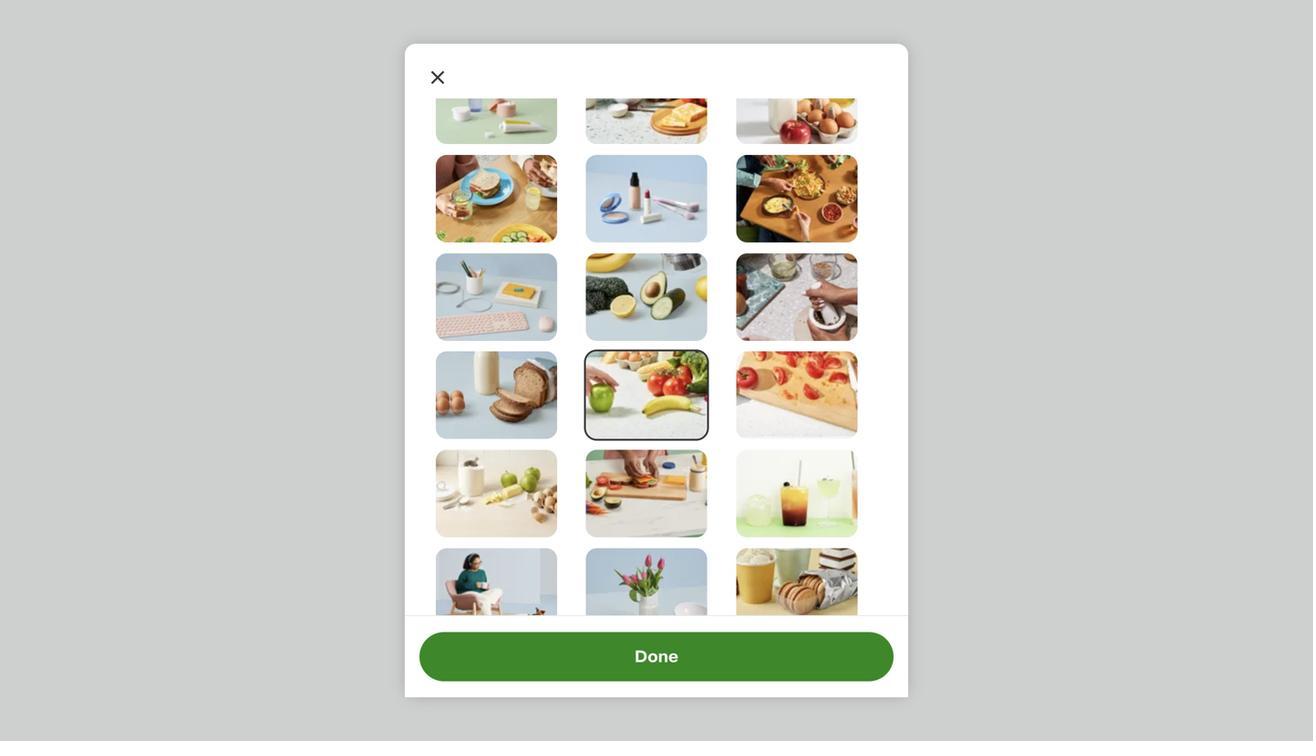 Task type: locate. For each thing, give the bounding box(es) containing it.
a table with people sitting around it with a bowl of potato chips, doritos, and cheetos. image
[[436, 647, 557, 735]]

done
[[635, 650, 679, 665]]

done button
[[420, 633, 894, 682]]

a person preparing a sandwich on a cutting board, a bunch of carrots, a sliced avocado, a jar of mayonnaise, and a plate of potato chips. image
[[586, 450, 708, 538]]

a wooden cutting board and knife, and a few sliced tomatoes and two whole tomatoes. image
[[737, 352, 858, 439]]

pressed powder, foundation, lip stick, and makeup brushes. image
[[586, 155, 708, 243]]

a keyboard, mouse, notebook, cup of pencils, wire cable. image
[[436, 253, 557, 341]]

a person touching an apple, a banana, a bunch of tomatoes, and an assortment of other vegetables on a counter. image
[[586, 352, 708, 439]]

an assortment of glasses increasing in height with various cocktails. image
[[737, 450, 858, 538]]

a bunch of kale, a sliced lemon, a half of an avocado, a cucumber, a bunch of bananas, and a blender. image
[[586, 253, 708, 341]]

a small white vase of pink tulips, a stack of 3 white bowls, and a rolled napkin. image
[[586, 549, 708, 636]]

a jar of flour, a stick of sliced butter, 3 granny smith apples, a carton of 7 eggs. image
[[436, 450, 557, 538]]

a carton of 6 eggs, an open loaf of bread, and a small bottle of milk. image
[[436, 352, 557, 439]]



Task type: vqa. For each thing, say whether or not it's contained in the screenshot.
the right Milk
no



Task type: describe. For each thing, give the bounding box(es) containing it.
a small bottle of milk, a bowl and a whisk, a carton of 6 eggs, a bunch of tomatoes on the vine, sliced cheese, a head of lettuce, and a loaf of bread. image
[[586, 57, 708, 144]]

an apple, a small pitcher of milk, a banana, and a carton of 6 eggs. image
[[737, 57, 858, 144]]

a roll of paper towels, a gallon of orange juice, a small bottle of milk, a bunch of bananas. image
[[737, 647, 858, 735]]

a table with two people sitting around it eating sandwiches with 2 glasses of lemon water, and cut vegetables on a plate. image
[[436, 155, 557, 243]]

a woman sitting on a chair wearing headphones holding a drink in her hand with a small brown dog on the floor by her side. image
[[436, 549, 557, 636]]

a bar of chocolate cut in half, a yellow pint of white ice cream, a green pint of white ice cream, an open pack of cookies, and a stack of ice cream sandwiches. image
[[737, 549, 858, 636]]

a person with white painted nails grinding some spices with a mortar and pestle. image
[[737, 253, 858, 341]]

a table with people sitting around it with nachos and cheese, guacamole, and mixed chips. image
[[737, 155, 858, 243]]

list_add_items dialog
[[405, 44, 909, 742]]

cotton pads, ointment, cream, and bottle of liquid. image
[[436, 57, 557, 144]]

a woman handing over a grocery bag to a customer through their front door. image
[[586, 647, 708, 735]]



